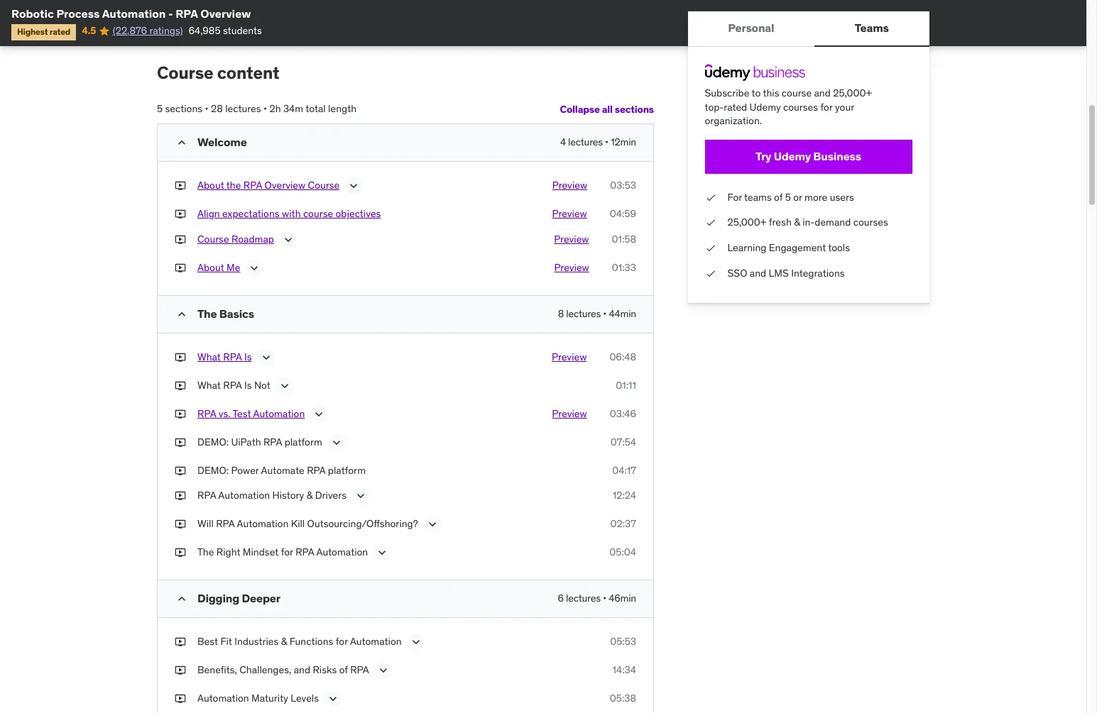 Task type: describe. For each thing, give the bounding box(es) containing it.
rpa left vs.
[[197, 407, 216, 420]]

for
[[728, 191, 742, 204]]

subscribe to this course and 25,000+ top‑rated udemy courses for your organization.
[[705, 87, 872, 127]]

for teams of 5 or more users
[[728, 191, 854, 204]]

01:33
[[612, 261, 636, 274]]

automation down 'benefits,'
[[197, 693, 249, 705]]

xsmall image for show lecture description icon corresponding to 06:48
[[175, 351, 186, 365]]

robotic process automation - rpa overview
[[11, 6, 251, 21]]

xsmall image for show lecture description icon related to 07:54
[[175, 436, 186, 450]]

show lecture description image for 05:53
[[409, 636, 423, 650]]

1 vertical spatial udemy
[[774, 149, 811, 163]]

lms
[[769, 267, 789, 279]]

learning
[[728, 241, 767, 254]]

to
[[752, 87, 761, 99]]

the
[[226, 179, 241, 192]]

xsmall image for show lecture description image related to is
[[175, 379, 186, 393]]

what rpa is
[[197, 351, 252, 363]]

show lecture description image right me
[[247, 261, 262, 275]]

course for course content
[[157, 62, 213, 84]]

• left 2h 34m
[[263, 103, 267, 115]]

rpa right will
[[216, 518, 235, 531]]

personal button
[[688, 11, 815, 45]]

xsmall image for show lecture description image for history
[[175, 490, 186, 503]]

teams
[[745, 191, 772, 204]]

the for the basics
[[197, 307, 217, 321]]

0 vertical spatial of
[[774, 191, 783, 204]]

for inside subscribe to this course and 25,000+ top‑rated udemy courses for your organization.
[[821, 101, 833, 113]]

users
[[830, 191, 854, 204]]

show lecture description image up 'objectives' on the top
[[347, 179, 361, 193]]

1 vertical spatial course
[[308, 179, 340, 192]]

robotic
[[11, 6, 54, 21]]

will rpa automation kill outsourcing/offshoring?
[[197, 518, 418, 531]]

04:59
[[610, 208, 636, 220]]

course content
[[157, 62, 279, 84]]

12min
[[611, 136, 636, 149]]

risks
[[313, 664, 337, 677]]

course for objectives
[[303, 208, 333, 220]]

rpa vs. test automation
[[197, 407, 305, 420]]

automate
[[261, 464, 304, 477]]

collapse all sections
[[560, 103, 654, 116]]

4 lectures • 12min
[[560, 136, 636, 149]]

show lecture description image for 14:34
[[376, 664, 390, 678]]

sso and lms integrations
[[728, 267, 845, 279]]

teams button
[[815, 11, 930, 45]]

show lecture description image for history
[[354, 490, 368, 504]]

preview for 03:46
[[552, 407, 587, 420]]

benefits, challenges, and risks of rpa
[[197, 664, 369, 677]]

align expectations with course objectives button
[[197, 208, 381, 221]]

learning engagement tools
[[728, 241, 850, 254]]

length
[[328, 103, 357, 115]]

8 lectures • 44min
[[558, 307, 636, 320]]

try
[[756, 149, 772, 163]]

46min
[[609, 593, 636, 605]]

digging deeper
[[197, 592, 280, 606]]

kill
[[291, 518, 305, 531]]

rpa right the
[[243, 179, 262, 192]]

show lecture description image for 07:54
[[329, 436, 344, 450]]

align expectations with course objectives
[[197, 208, 381, 220]]

automation maturity levels
[[197, 693, 319, 705]]

8
[[558, 307, 564, 320]]

show lecture description image for mindset
[[375, 546, 389, 561]]

your
[[835, 101, 855, 113]]

preview left 01:58
[[554, 233, 589, 246]]

course roadmap button
[[197, 233, 274, 250]]

small image
[[175, 136, 189, 150]]

rated
[[50, 27, 70, 37]]

1 horizontal spatial and
[[750, 267, 767, 279]]

roadmap
[[231, 233, 274, 246]]

2 horizontal spatial &
[[794, 216, 800, 229]]

udemy inside subscribe to this course and 25,000+ top‑rated udemy courses for your organization.
[[750, 101, 781, 113]]

digging
[[197, 592, 239, 606]]

automation up (22,876
[[102, 6, 166, 21]]

mindset
[[243, 546, 279, 559]]

uipath
[[231, 436, 261, 449]]

organization.
[[705, 114, 762, 127]]

business
[[814, 149, 862, 163]]

12:24
[[613, 490, 636, 502]]

03:53
[[610, 179, 636, 192]]

outsourcing/offshoring?
[[307, 518, 418, 531]]

sso
[[728, 267, 748, 279]]

64,985
[[189, 24, 220, 37]]

lectures right 28
[[225, 103, 261, 115]]

overview inside about the rpa overview course button
[[265, 179, 305, 192]]

• for welcome
[[605, 136, 609, 149]]

integrations
[[792, 267, 845, 279]]

deeper
[[242, 592, 280, 606]]

right
[[216, 546, 240, 559]]

show lecture description image for is
[[278, 379, 292, 393]]

01:58
[[612, 233, 636, 246]]

preview for 03:53
[[552, 179, 587, 192]]

nasdaq image
[[169, 7, 251, 34]]

lectures for the basics
[[566, 307, 601, 320]]

collapse all sections button
[[560, 95, 654, 124]]

0 horizontal spatial platform
[[284, 436, 322, 449]]

25,000+ inside subscribe to this course and 25,000+ top‑rated udemy courses for your organization.
[[833, 87, 872, 99]]

automation down power
[[218, 490, 270, 502]]

2h 34m
[[269, 103, 303, 115]]

highest rated
[[17, 27, 70, 37]]

• for the basics
[[603, 307, 607, 320]]

process
[[56, 6, 100, 21]]

6
[[558, 593, 564, 605]]

challenges,
[[239, 664, 291, 677]]

power
[[231, 464, 259, 477]]

fit
[[220, 636, 232, 649]]

levels
[[291, 693, 319, 705]]

(22,876
[[113, 24, 147, 37]]

& for 12:24
[[306, 490, 313, 502]]

demo: uipath rpa platform
[[197, 436, 322, 449]]

xsmall image for show lecture description image to the right of me
[[175, 261, 186, 275]]

about the rpa overview course
[[197, 179, 340, 192]]

1 vertical spatial 5
[[785, 191, 791, 204]]

4
[[560, 136, 566, 149]]

-
[[168, 6, 173, 21]]

collapse
[[560, 103, 600, 116]]

the basics
[[197, 307, 254, 321]]

1 horizontal spatial courses
[[854, 216, 889, 229]]

courses inside subscribe to this course and 25,000+ top‑rated udemy courses for your organization.
[[784, 101, 818, 113]]



Task type: locate. For each thing, give the bounding box(es) containing it.
xsmall image for preview show lecture description icon
[[175, 407, 186, 421]]

courses right demand
[[854, 216, 889, 229]]

top‑rated
[[705, 101, 748, 113]]

course
[[782, 87, 812, 99], [303, 208, 333, 220]]

1 vertical spatial course
[[303, 208, 333, 220]]

for right functions
[[336, 636, 348, 649]]

udemy down this
[[750, 101, 781, 113]]

me
[[227, 261, 240, 274]]

2 vertical spatial &
[[281, 636, 287, 649]]

&
[[794, 216, 800, 229], [306, 490, 313, 502], [281, 636, 287, 649]]

0 vertical spatial platform
[[284, 436, 322, 449]]

2 vertical spatial course
[[197, 233, 229, 246]]

preview left 04:59
[[552, 208, 587, 220]]

small image
[[175, 307, 189, 322], [175, 593, 189, 607]]

demo: left power
[[197, 464, 229, 477]]

0 vertical spatial course
[[782, 87, 812, 99]]

teams
[[855, 21, 889, 35]]

benefits,
[[197, 664, 237, 677]]

05:53
[[610, 636, 636, 649]]

best fit industries & functions for automation
[[197, 636, 402, 649]]

small image for digging deeper
[[175, 593, 189, 607]]

06:48
[[610, 351, 636, 363]]

overview
[[200, 6, 251, 21], [265, 179, 305, 192]]

lectures right the "6" at bottom right
[[566, 593, 601, 605]]

course
[[157, 62, 213, 84], [308, 179, 340, 192], [197, 233, 229, 246]]

• left 46min
[[603, 593, 606, 605]]

rpa down will rpa automation kill outsourcing/offshoring? at the left of the page
[[295, 546, 314, 559]]

the left right
[[197, 546, 214, 559]]

for left your
[[821, 101, 833, 113]]

0 horizontal spatial sections
[[165, 103, 202, 115]]

xsmall image for show lecture description icon related to 14:34
[[175, 664, 186, 678]]

sections right the 'all'
[[615, 103, 654, 116]]

0 vertical spatial 5
[[157, 103, 163, 115]]

is for what rpa is not
[[244, 379, 252, 392]]

course for and
[[782, 87, 812, 99]]

show lecture description image for 01:58
[[281, 233, 295, 247]]

0 vertical spatial 25,000+
[[833, 87, 872, 99]]

1 vertical spatial &
[[306, 490, 313, 502]]

drivers
[[315, 490, 347, 502]]

preview
[[552, 179, 587, 192], [552, 208, 587, 220], [554, 233, 589, 246], [554, 261, 589, 274], [552, 351, 587, 363], [552, 407, 587, 420]]

& left in-
[[794, 216, 800, 229]]

2 small image from the top
[[175, 593, 189, 607]]

is left the not
[[244, 379, 252, 392]]

xsmall image for show lecture description icon corresponding to 02:37
[[175, 518, 186, 532]]

preview for 01:33
[[554, 261, 589, 274]]

5 left the or
[[785, 191, 791, 204]]

1 the from the top
[[197, 307, 217, 321]]

2 what from the top
[[197, 379, 221, 392]]

07:54
[[610, 436, 636, 449]]

show lecture description image right the not
[[278, 379, 292, 393]]

fresh
[[769, 216, 792, 229]]

1 vertical spatial platform
[[328, 464, 366, 477]]

05:04
[[610, 546, 636, 559]]

about for about the rpa overview course
[[197, 179, 224, 192]]

• left 28
[[205, 103, 209, 115]]

subscribe
[[705, 87, 750, 99]]

1 vertical spatial what
[[197, 379, 221, 392]]

demo: down vs.
[[197, 436, 229, 449]]

1 horizontal spatial of
[[774, 191, 783, 204]]

automation inside button
[[253, 407, 305, 420]]

0 vertical spatial small image
[[175, 307, 189, 322]]

rpa right uipath
[[263, 436, 282, 449]]

0 horizontal spatial overview
[[200, 6, 251, 21]]

xsmall image
[[175, 179, 186, 193], [705, 191, 716, 205], [705, 216, 716, 230], [175, 464, 186, 478], [175, 546, 186, 560], [175, 636, 186, 650], [175, 693, 186, 707]]

& left drivers on the left of page
[[306, 490, 313, 502]]

course inside button
[[303, 208, 333, 220]]

expectations
[[222, 208, 280, 220]]

2 vertical spatial for
[[336, 636, 348, 649]]

1 horizontal spatial &
[[306, 490, 313, 502]]

show lecture description image for 06:48
[[259, 351, 273, 365]]

2 horizontal spatial and
[[814, 87, 831, 99]]

1 vertical spatial 25,000+
[[728, 216, 767, 229]]

rpa up drivers on the left of page
[[307, 464, 326, 477]]

1 demo: from the top
[[197, 436, 229, 449]]

1 horizontal spatial 25,000+
[[833, 87, 872, 99]]

0 vertical spatial course
[[157, 62, 213, 84]]

preview down 8
[[552, 351, 587, 363]]

14:34
[[613, 664, 636, 677]]

what inside 'button'
[[197, 351, 221, 363]]

about me button
[[197, 261, 240, 278]]

show lecture description image for levels
[[326, 693, 340, 707]]

tab list
[[688, 11, 930, 47]]

lectures right 8
[[566, 307, 601, 320]]

0 vertical spatial what
[[197, 351, 221, 363]]

and
[[814, 87, 831, 99], [750, 267, 767, 279], [294, 664, 310, 677]]

2 vertical spatial and
[[294, 664, 310, 677]]

show lecture description image down the outsourcing/offshoring?
[[375, 546, 389, 561]]

0 vertical spatial overview
[[200, 6, 251, 21]]

0 horizontal spatial of
[[339, 664, 348, 677]]

sections
[[165, 103, 202, 115], [615, 103, 654, 116]]

64,985 students
[[189, 24, 262, 37]]

show lecture description image for 02:37
[[425, 518, 439, 532]]

tab list containing personal
[[688, 11, 930, 47]]

course down the align
[[197, 233, 229, 246]]

automation down the not
[[253, 407, 305, 420]]

about
[[197, 179, 224, 192], [197, 261, 224, 274]]

02:37
[[610, 518, 636, 531]]

udemy business image
[[705, 64, 805, 81]]

of right the risks
[[339, 664, 348, 677]]

& for 05:53
[[281, 636, 287, 649]]

objectives
[[336, 208, 381, 220]]

show lecture description image up the outsourcing/offshoring?
[[354, 490, 368, 504]]

all
[[602, 103, 613, 116]]

demo:
[[197, 436, 229, 449], [197, 464, 229, 477]]

xsmall image for show lecture description icon corresponding to 01:58
[[175, 233, 186, 247]]

of left the or
[[774, 191, 783, 204]]

1 vertical spatial small image
[[175, 593, 189, 607]]

industries
[[235, 636, 279, 649]]

and left the risks
[[294, 664, 310, 677]]

0 horizontal spatial for
[[281, 546, 293, 559]]

1 sections from the left
[[165, 103, 202, 115]]

vs.
[[218, 407, 230, 420]]

25,000+ up your
[[833, 87, 872, 99]]

what rpa is button
[[197, 351, 252, 368]]

1 horizontal spatial sections
[[615, 103, 654, 116]]

preview down 4
[[552, 179, 587, 192]]

tools
[[829, 241, 850, 254]]

what down what rpa is 'button'
[[197, 379, 221, 392]]

not
[[254, 379, 270, 392]]

more
[[805, 191, 828, 204]]

01:11
[[616, 379, 636, 392]]

show lecture description image for preview
[[312, 407, 326, 422]]

about me
[[197, 261, 240, 274]]

1 vertical spatial is
[[244, 379, 252, 392]]

1 vertical spatial overview
[[265, 179, 305, 192]]

1 vertical spatial the
[[197, 546, 214, 559]]

•
[[205, 103, 209, 115], [263, 103, 267, 115], [605, 136, 609, 149], [603, 307, 607, 320], [603, 593, 606, 605]]

engagement
[[769, 241, 826, 254]]

1 horizontal spatial 5
[[785, 191, 791, 204]]

show lecture description image right the levels
[[326, 693, 340, 707]]

2 demo: from the top
[[197, 464, 229, 477]]

0 horizontal spatial &
[[281, 636, 287, 649]]

platform up automate in the left of the page
[[284, 436, 322, 449]]

course for course roadmap
[[197, 233, 229, 246]]

lectures for welcome
[[568, 136, 603, 149]]

preview up 8
[[554, 261, 589, 274]]

04:17
[[612, 464, 636, 477]]

sections left 28
[[165, 103, 202, 115]]

0 vertical spatial about
[[197, 179, 224, 192]]

05:38
[[610, 693, 636, 705]]

0 horizontal spatial and
[[294, 664, 310, 677]]

and inside subscribe to this course and 25,000+ top‑rated udemy courses for your organization.
[[814, 87, 831, 99]]

highest
[[17, 27, 48, 37]]

28
[[211, 103, 223, 115]]

for right mindset
[[281, 546, 293, 559]]

0 vertical spatial and
[[814, 87, 831, 99]]

0 vertical spatial for
[[821, 101, 833, 113]]

demo: power automate rpa platform
[[197, 464, 366, 477]]

overview up 64,985 students on the top left
[[200, 6, 251, 21]]

with
[[282, 208, 301, 220]]

0 horizontal spatial courses
[[784, 101, 818, 113]]

0 vertical spatial demo:
[[197, 436, 229, 449]]

is up what rpa is not
[[244, 351, 252, 363]]

1 vertical spatial and
[[750, 267, 767, 279]]

welcome
[[197, 135, 247, 149]]

0 vertical spatial the
[[197, 307, 217, 321]]

course right the with at the top of page
[[303, 208, 333, 220]]

lectures for digging deeper
[[566, 593, 601, 605]]

udemy right try at the right
[[774, 149, 811, 163]]

the left the basics at the left top of page
[[197, 307, 217, 321]]

4.5
[[82, 24, 96, 37]]

2 is from the top
[[244, 379, 252, 392]]

1 vertical spatial for
[[281, 546, 293, 559]]

what up what rpa is not
[[197, 351, 221, 363]]

25,000+
[[833, 87, 872, 99], [728, 216, 767, 229]]

test
[[233, 407, 251, 420]]

0 vertical spatial courses
[[784, 101, 818, 113]]

is for what rpa is
[[244, 351, 252, 363]]

demo: for demo: uipath rpa platform
[[197, 436, 229, 449]]

and right this
[[814, 87, 831, 99]]

is inside what rpa is 'button'
[[244, 351, 252, 363]]

total
[[306, 103, 326, 115]]

the for the right mindset for rpa automation
[[197, 546, 214, 559]]

(22,876 ratings)
[[113, 24, 183, 37]]

and right the sso
[[750, 267, 767, 279]]

courses left your
[[784, 101, 818, 113]]

what rpa is not
[[197, 379, 270, 392]]

1 horizontal spatial for
[[336, 636, 348, 649]]

what for what rpa is
[[197, 351, 221, 363]]

rpa up will
[[197, 490, 216, 502]]

content
[[217, 62, 279, 84]]

rpa right the risks
[[350, 664, 369, 677]]

44min
[[609, 307, 636, 320]]

0 vertical spatial udemy
[[750, 101, 781, 113]]

1 about from the top
[[197, 179, 224, 192]]

0 horizontal spatial 5
[[157, 103, 163, 115]]

1 vertical spatial of
[[339, 664, 348, 677]]

1 vertical spatial courses
[[854, 216, 889, 229]]

automation down the outsourcing/offshoring?
[[316, 546, 368, 559]]

for
[[821, 101, 833, 113], [281, 546, 293, 559], [336, 636, 348, 649]]

lectures right 4
[[568, 136, 603, 149]]

• for digging deeper
[[603, 593, 606, 605]]

small image left digging
[[175, 593, 189, 607]]

0 horizontal spatial 25,000+
[[728, 216, 767, 229]]

course roadmap
[[197, 233, 274, 246]]

1 what from the top
[[197, 351, 221, 363]]

sections inside collapse all sections dropdown button
[[615, 103, 654, 116]]

demo: for demo: power automate rpa platform
[[197, 464, 229, 477]]

& left functions
[[281, 636, 287, 649]]

preview for 04:59
[[552, 208, 587, 220]]

0 vertical spatial &
[[794, 216, 800, 229]]

small image for the basics
[[175, 307, 189, 322]]

• left 44min
[[603, 307, 607, 320]]

rpa inside 'button'
[[223, 351, 242, 363]]

25,000+ up learning
[[728, 216, 767, 229]]

1 horizontal spatial overview
[[265, 179, 305, 192]]

0 horizontal spatial course
[[303, 208, 333, 220]]

2 sections from the left
[[615, 103, 654, 116]]

1 horizontal spatial course
[[782, 87, 812, 99]]

25,000+ fresh & in-demand courses
[[728, 216, 889, 229]]

1 vertical spatial about
[[197, 261, 224, 274]]

1 horizontal spatial platform
[[328, 464, 366, 477]]

about for about me
[[197, 261, 224, 274]]

rpa up what rpa is not
[[223, 351, 242, 363]]

5
[[157, 103, 163, 115], [785, 191, 791, 204]]

this
[[763, 87, 780, 99]]

1 is from the top
[[244, 351, 252, 363]]

automation up mindset
[[237, 518, 288, 531]]

6 lectures • 46min
[[558, 593, 636, 605]]

small image left the basics
[[175, 307, 189, 322]]

about left the
[[197, 179, 224, 192]]

1 small image from the top
[[175, 307, 189, 322]]

course inside subscribe to this course and 25,000+ top‑rated udemy courses for your organization.
[[782, 87, 812, 99]]

2 about from the top
[[197, 261, 224, 274]]

try udemy business link
[[705, 140, 912, 174]]

course up 'objectives' on the top
[[308, 179, 340, 192]]

rpa down what rpa is 'button'
[[223, 379, 242, 392]]

1 vertical spatial demo:
[[197, 464, 229, 477]]

2 the from the top
[[197, 546, 214, 559]]

rpa right -
[[176, 6, 198, 21]]

align
[[197, 208, 220, 220]]

what for what rpa is not
[[197, 379, 221, 392]]

• left 12min
[[605, 136, 609, 149]]

course down ratings) at the top left
[[157, 62, 213, 84]]

in-
[[803, 216, 815, 229]]

0 vertical spatial is
[[244, 351, 252, 363]]

xsmall image
[[175, 208, 186, 221], [175, 233, 186, 247], [705, 241, 716, 255], [175, 261, 186, 275], [705, 267, 716, 281], [175, 351, 186, 365], [175, 379, 186, 393], [175, 407, 186, 421], [175, 436, 186, 450], [175, 490, 186, 503], [175, 518, 186, 532], [175, 664, 186, 678]]

about left me
[[197, 261, 224, 274]]

overview up "align expectations with course objectives"
[[265, 179, 305, 192]]

platform up drivers on the left of page
[[328, 464, 366, 477]]

show lecture description image
[[347, 179, 361, 193], [247, 261, 262, 275], [278, 379, 292, 393], [354, 490, 368, 504], [375, 546, 389, 561], [326, 693, 340, 707]]

2 horizontal spatial for
[[821, 101, 833, 113]]

courses
[[784, 101, 818, 113], [854, 216, 889, 229]]

course right this
[[782, 87, 812, 99]]

history
[[272, 490, 304, 502]]

preview left 03:46
[[552, 407, 587, 420]]

5 left 28
[[157, 103, 163, 115]]

automation right functions
[[350, 636, 402, 649]]

show lecture description image
[[281, 233, 295, 247], [259, 351, 273, 365], [312, 407, 326, 422], [329, 436, 344, 450], [425, 518, 439, 532], [409, 636, 423, 650], [376, 664, 390, 678]]



Task type: vqa. For each thing, say whether or not it's contained in the screenshot.
this at the top right
yes



